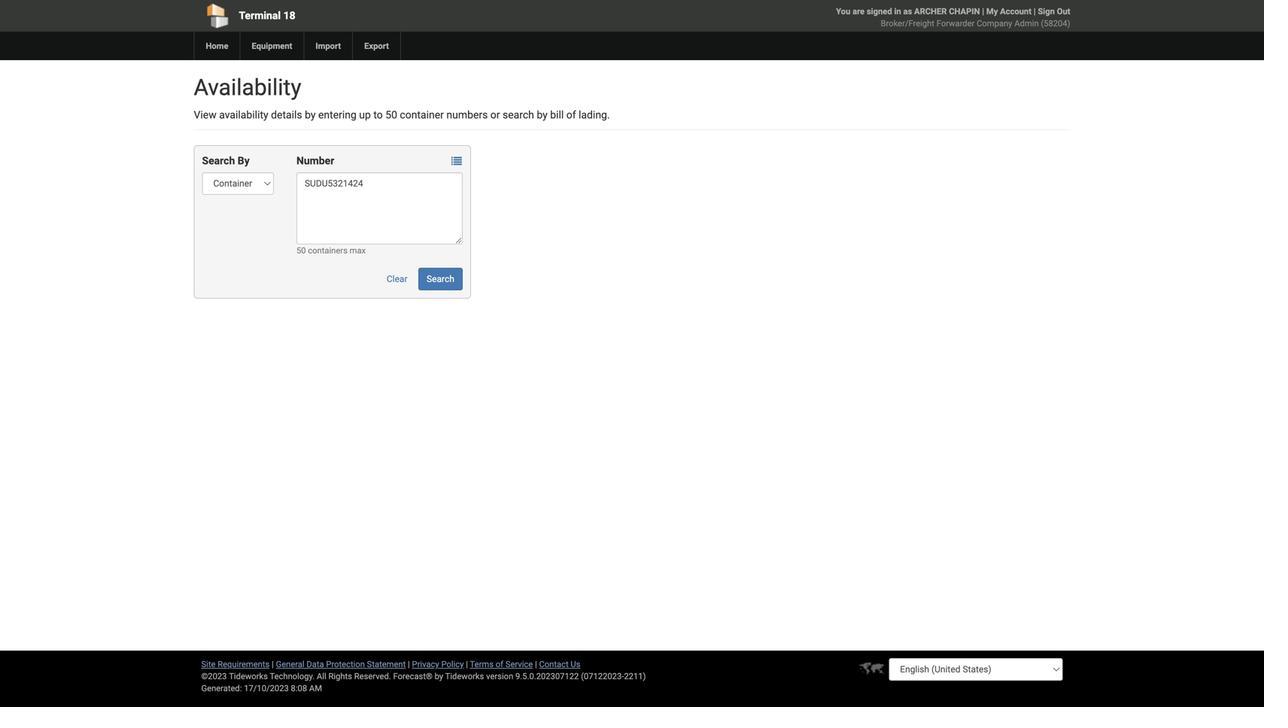 Task type: vqa. For each thing, say whether or not it's contained in the screenshot.
the Privacy Policy link at the left bottom of the page
yes



Task type: describe. For each thing, give the bounding box(es) containing it.
Number text field
[[297, 172, 463, 245]]

in
[[895, 6, 901, 16]]

broker/freight
[[881, 18, 935, 28]]

clear
[[387, 274, 408, 285]]

terminal 18
[[239, 9, 296, 22]]

sign out link
[[1038, 6, 1071, 16]]

search
[[503, 109, 534, 121]]

terminal
[[239, 9, 281, 22]]

numbers
[[447, 109, 488, 121]]

up
[[359, 109, 371, 121]]

privacy
[[412, 660, 439, 670]]

my account link
[[987, 6, 1032, 16]]

site
[[201, 660, 216, 670]]

(58204)
[[1041, 18, 1071, 28]]

contact
[[539, 660, 569, 670]]

site requirements | general data protection statement | privacy policy | terms of service | contact us ©2023 tideworks technology. all rights reserved. forecast® by tideworks version 9.5.0.202307122 (07122023-2211) generated: 17/10/2023 8:08 am
[[201, 660, 646, 694]]

search button
[[418, 268, 463, 291]]

privacy policy link
[[412, 660, 464, 670]]

0 vertical spatial 50
[[386, 109, 397, 121]]

home link
[[194, 32, 240, 60]]

terminal 18 link
[[194, 0, 546, 32]]

2 horizontal spatial by
[[537, 109, 548, 121]]

you
[[836, 6, 851, 16]]

container
[[400, 109, 444, 121]]

us
[[571, 660, 581, 670]]

| up forecast®
[[408, 660, 410, 670]]

to
[[374, 109, 383, 121]]

generated:
[[201, 684, 242, 694]]

| left sign
[[1034, 6, 1036, 16]]

containers
[[308, 246, 348, 256]]

availability
[[219, 109, 268, 121]]

signed
[[867, 6, 892, 16]]

18
[[283, 9, 296, 22]]

export link
[[352, 32, 400, 60]]

50 containers max
[[297, 246, 366, 256]]

reserved.
[[354, 672, 391, 682]]

by
[[238, 155, 250, 167]]

general
[[276, 660, 305, 670]]

0 vertical spatial of
[[567, 109, 576, 121]]

©2023 tideworks
[[201, 672, 268, 682]]

17/10/2023
[[244, 684, 289, 694]]

max
[[350, 246, 366, 256]]

9.5.0.202307122
[[516, 672, 579, 682]]

import link
[[304, 32, 352, 60]]

data
[[307, 660, 324, 670]]

technology.
[[270, 672, 315, 682]]

bill
[[550, 109, 564, 121]]

protection
[[326, 660, 365, 670]]

my
[[987, 6, 998, 16]]

company
[[977, 18, 1013, 28]]

you are signed in as archer chapin | my account | sign out broker/freight forwarder company admin (58204)
[[836, 6, 1071, 28]]

account
[[1000, 6, 1032, 16]]

search for search
[[427, 274, 454, 285]]

terms
[[470, 660, 494, 670]]

equipment link
[[240, 32, 304, 60]]

(07122023-
[[581, 672, 624, 682]]

| left my at right
[[982, 6, 985, 16]]

requirements
[[218, 660, 270, 670]]



Task type: locate. For each thing, give the bounding box(es) containing it.
search for search by
[[202, 155, 235, 167]]

chapin
[[949, 6, 980, 16]]

are
[[853, 6, 865, 16]]

import
[[316, 41, 341, 51]]

1 horizontal spatial by
[[435, 672, 443, 682]]

service
[[506, 660, 533, 670]]

forecast®
[[393, 672, 433, 682]]

tideworks
[[445, 672, 484, 682]]

| left general
[[272, 660, 274, 670]]

admin
[[1015, 18, 1039, 28]]

1 horizontal spatial search
[[427, 274, 454, 285]]

search inside button
[[427, 274, 454, 285]]

0 vertical spatial search
[[202, 155, 235, 167]]

view
[[194, 109, 217, 121]]

number
[[297, 155, 334, 167]]

0 horizontal spatial by
[[305, 109, 316, 121]]

|
[[982, 6, 985, 16], [1034, 6, 1036, 16], [272, 660, 274, 670], [408, 660, 410, 670], [466, 660, 468, 670], [535, 660, 537, 670]]

of up version
[[496, 660, 504, 670]]

50 left containers
[[297, 246, 306, 256]]

search left by
[[202, 155, 235, 167]]

site requirements link
[[201, 660, 270, 670]]

1 horizontal spatial 50
[[386, 109, 397, 121]]

0 horizontal spatial 50
[[297, 246, 306, 256]]

| up 9.5.0.202307122
[[535, 660, 537, 670]]

search right the clear
[[427, 274, 454, 285]]

rights
[[329, 672, 352, 682]]

0 horizontal spatial of
[[496, 660, 504, 670]]

1 vertical spatial 50
[[297, 246, 306, 256]]

export
[[364, 41, 389, 51]]

contact us link
[[539, 660, 581, 670]]

or
[[491, 109, 500, 121]]

50 right "to"
[[386, 109, 397, 121]]

show list image
[[451, 156, 462, 167]]

2211)
[[624, 672, 646, 682]]

out
[[1057, 6, 1071, 16]]

0 horizontal spatial search
[[202, 155, 235, 167]]

of inside site requirements | general data protection statement | privacy policy | terms of service | contact us ©2023 tideworks technology. all rights reserved. forecast® by tideworks version 9.5.0.202307122 (07122023-2211) generated: 17/10/2023 8:08 am
[[496, 660, 504, 670]]

8:08
[[291, 684, 307, 694]]

by
[[305, 109, 316, 121], [537, 109, 548, 121], [435, 672, 443, 682]]

by right details
[[305, 109, 316, 121]]

version
[[486, 672, 514, 682]]

clear button
[[378, 268, 416, 291]]

1 horizontal spatial of
[[567, 109, 576, 121]]

50
[[386, 109, 397, 121], [297, 246, 306, 256]]

search
[[202, 155, 235, 167], [427, 274, 454, 285]]

am
[[309, 684, 322, 694]]

1 vertical spatial search
[[427, 274, 454, 285]]

| up tideworks
[[466, 660, 468, 670]]

policy
[[441, 660, 464, 670]]

details
[[271, 109, 302, 121]]

1 vertical spatial of
[[496, 660, 504, 670]]

statement
[[367, 660, 406, 670]]

of
[[567, 109, 576, 121], [496, 660, 504, 670]]

lading.
[[579, 109, 610, 121]]

view availability details by entering up to 50 container numbers or search by bill of lading.
[[194, 109, 610, 121]]

terms of service link
[[470, 660, 533, 670]]

general data protection statement link
[[276, 660, 406, 670]]

all
[[317, 672, 326, 682]]

as
[[904, 6, 912, 16]]

availability
[[194, 74, 301, 101]]

equipment
[[252, 41, 292, 51]]

search by
[[202, 155, 250, 167]]

home
[[206, 41, 228, 51]]

by down privacy policy link
[[435, 672, 443, 682]]

of right bill
[[567, 109, 576, 121]]

by left bill
[[537, 109, 548, 121]]

archer
[[915, 6, 947, 16]]

entering
[[318, 109, 357, 121]]

sign
[[1038, 6, 1055, 16]]

forwarder
[[937, 18, 975, 28]]

by inside site requirements | general data protection statement | privacy policy | terms of service | contact us ©2023 tideworks technology. all rights reserved. forecast® by tideworks version 9.5.0.202307122 (07122023-2211) generated: 17/10/2023 8:08 am
[[435, 672, 443, 682]]



